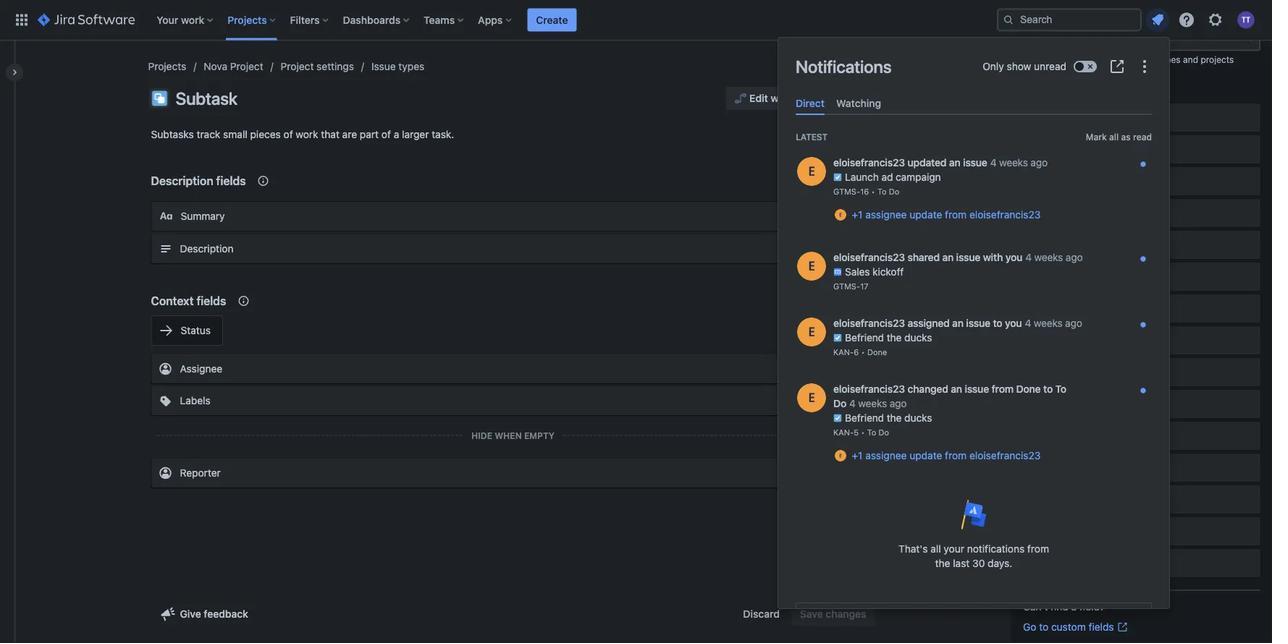 Task type: vqa. For each thing, say whether or not it's contained in the screenshot.
management
no



Task type: describe. For each thing, give the bounding box(es) containing it.
empty
[[524, 431, 555, 441]]

hide when empty
[[471, 431, 555, 441]]

context fields
[[151, 294, 226, 308]]

projects button
[[223, 8, 281, 32]]

edit
[[750, 92, 768, 104]]

actual for actual end
[[1052, 112, 1082, 124]]

start
[[1084, 144, 1106, 156]]

open field configuration image
[[852, 240, 869, 258]]

project settings
[[281, 60, 354, 72]]

subtasks track small pieces of work that are part of a larger task.
[[151, 129, 454, 140]]

to
[[1039, 622, 1049, 634]]

actual end button
[[1023, 104, 1261, 133]]

direct
[[796, 97, 825, 109]]

actual start
[[1052, 144, 1106, 156]]

your work button
[[152, 8, 219, 32]]

teams button
[[419, 8, 469, 32]]

1 +1 from the top
[[852, 209, 863, 221]]

watching
[[836, 97, 882, 109]]

1 horizontal spatial a
[[1072, 601, 1077, 613]]

2 +1 assignee update from eloisefrancis23 button from the top
[[852, 449, 1041, 464]]

change type button
[[1023, 327, 1261, 356]]

30 inside that's all your notifications from the last 30 days.
[[973, 558, 985, 570]]

2 of from the left
[[382, 129, 391, 140]]

feedback
[[204, 609, 248, 621]]

mark
[[1086, 132, 1107, 142]]

required
[[800, 213, 843, 222]]

all for that's
[[931, 544, 941, 556]]

3 eloisefrancis23 image from the top
[[797, 318, 826, 347]]

read
[[1133, 132, 1152, 142]]

the
[[935, 558, 951, 570]]

sidebar navigation image
[[0, 58, 32, 87]]

description for description
[[180, 243, 234, 255]]

nova project link
[[204, 58, 263, 75]]

actual start button
[[1023, 135, 1261, 164]]

go
[[1023, 622, 1037, 634]]

more image
[[1136, 58, 1154, 75]]

Search field
[[997, 8, 1142, 32]]

search image
[[1003, 14, 1015, 26]]

latest
[[796, 132, 828, 142]]

2 project from the left
[[281, 60, 314, 72]]

issue
[[371, 60, 396, 72]]

type
[[1091, 335, 1112, 347]]

1 +1 assignee update from eloisefrancis23 from the top
[[852, 209, 1041, 221]]

your
[[944, 544, 965, 556]]

part
[[360, 129, 379, 140]]

give feedback
[[180, 609, 248, 621]]

all for mark
[[1109, 132, 1119, 142]]

subtasks
[[151, 129, 194, 140]]

show
[[1007, 60, 1032, 72]]

reuse
[[1023, 55, 1048, 65]]

projects
[[1201, 55, 1234, 65]]

give
[[180, 609, 201, 621]]

only show unread
[[983, 60, 1067, 72]]

eloisefrancis23 image
[[797, 384, 826, 413]]

give feedback button
[[151, 603, 257, 626]]

track
[[197, 129, 220, 140]]

description fields
[[151, 174, 246, 188]]

apps button
[[474, 8, 517, 32]]

edit workflow
[[750, 92, 814, 104]]

issue
[[1135, 55, 1156, 65]]

custom
[[1052, 622, 1086, 634]]

2 +1 from the top
[[852, 450, 863, 462]]

notifications dialog
[[779, 38, 1170, 644]]

issue type icon image
[[151, 90, 168, 107]]

notifications image
[[1149, 11, 1167, 29]]

last
[[953, 558, 970, 570]]

your profile and settings image
[[1238, 11, 1255, 29]]

1 assignee from the top
[[866, 209, 907, 221]]

this link will be opened in a new tab image
[[1117, 622, 1129, 634]]

filters button
[[286, 8, 334, 32]]

reporter
[[180, 467, 221, 479]]

notifications
[[796, 56, 892, 77]]

unread
[[1034, 60, 1067, 72]]

open notifications in a new tab image
[[1109, 58, 1126, 75]]

summary
[[181, 210, 225, 222]]

2 eloisefrancis23 image from the top
[[797, 252, 826, 281]]

appswitcher icon image
[[13, 11, 30, 29]]

field?
[[1080, 601, 1105, 613]]

0 horizontal spatial types
[[399, 60, 425, 72]]

days.
[[988, 558, 1013, 570]]

labels
[[180, 395, 211, 407]]

go to custom fields link
[[1023, 621, 1129, 635]]

create
[[536, 14, 568, 26]]

change type
[[1052, 335, 1112, 347]]

other
[[1110, 55, 1132, 65]]

can't find a field?
[[1023, 601, 1105, 613]]

pieces
[[250, 129, 281, 140]]

1 horizontal spatial work
[[296, 129, 318, 140]]

notifications
[[967, 544, 1025, 556]]

fields for description fields
[[216, 174, 246, 188]]



Task type: locate. For each thing, give the bounding box(es) containing it.
find
[[1051, 601, 1069, 613]]

dashboards
[[343, 14, 401, 26]]

actual left start
[[1052, 144, 1082, 156]]

fields
[[1064, 55, 1087, 65], [1072, 84, 1095, 94], [216, 174, 246, 188], [197, 294, 226, 308], [1089, 622, 1114, 634]]

assignee
[[866, 209, 907, 221], [866, 450, 907, 462]]

1 vertical spatial eloisefrancis23
[[970, 450, 1041, 462]]

more information about the context fields image
[[255, 172, 272, 190]]

1 vertical spatial +1 assignee update from eloisefrancis23 button
[[852, 449, 1041, 464]]

fields left more information about the context fields icon
[[216, 174, 246, 188]]

0 horizontal spatial 30
[[973, 558, 985, 570]]

small
[[223, 129, 247, 140]]

1 vertical spatial work
[[296, 129, 318, 140]]

update
[[910, 209, 942, 221], [910, 450, 942, 462]]

tab list containing direct
[[790, 91, 1158, 115]]

create button
[[527, 8, 577, 32]]

teams
[[424, 14, 455, 26]]

description up summary
[[151, 174, 213, 188]]

0 horizontal spatial of
[[284, 129, 293, 140]]

apps
[[478, 14, 503, 26]]

a right find
[[1072, 601, 1077, 613]]

workflow
[[771, 92, 814, 104]]

all left as
[[1109, 132, 1119, 142]]

30 right 'last'
[[973, 558, 985, 570]]

work
[[181, 14, 204, 26], [296, 129, 318, 140]]

primary element
[[9, 0, 997, 40]]

discard
[[743, 609, 780, 621]]

0 vertical spatial update
[[910, 209, 942, 221]]

0 horizontal spatial projects
[[148, 60, 186, 72]]

that's all your notifications from the last 30 days.
[[899, 544, 1049, 570]]

1 of from the left
[[284, 129, 293, 140]]

assignee button
[[151, 355, 875, 384]]

description for description fields
[[151, 174, 213, 188]]

2 actual from the top
[[1052, 144, 1082, 156]]

0 vertical spatial +1 assignee update from eloisefrancis23 button
[[852, 208, 1041, 222]]

assignee up open field configuration image
[[866, 209, 907, 221]]

edit workflow button
[[726, 87, 823, 110]]

filters
[[290, 14, 320, 26]]

0 vertical spatial 30
[[1051, 55, 1062, 65]]

1 horizontal spatial projects
[[228, 14, 267, 26]]

2 +1 assignee update from eloisefrancis23 from the top
[[852, 450, 1041, 462]]

2 update from the top
[[910, 450, 942, 462]]

description button
[[151, 235, 875, 264]]

mark all as read
[[1086, 132, 1152, 142]]

Type to search all fields text field
[[1025, 24, 1242, 50]]

work left "that" in the top of the page
[[296, 129, 318, 140]]

0 horizontal spatial all
[[931, 544, 941, 556]]

more information about the context fields image
[[235, 293, 252, 310]]

1 horizontal spatial types
[[1158, 55, 1181, 65]]

description down summary
[[180, 243, 234, 255]]

projects for projects popup button
[[228, 14, 267, 26]]

1 vertical spatial 30
[[973, 558, 985, 570]]

when
[[495, 431, 522, 441]]

a left the larger
[[394, 129, 399, 140]]

1 vertical spatial description
[[180, 243, 234, 255]]

0 vertical spatial all
[[1109, 132, 1119, 142]]

0 horizontal spatial a
[[394, 129, 399, 140]]

+1
[[852, 209, 863, 221], [852, 450, 863, 462]]

are
[[342, 129, 357, 140]]

project right nova
[[230, 60, 263, 72]]

description inside button
[[180, 243, 234, 255]]

eloisefrancis23 image up eloisefrancis23 image
[[797, 318, 826, 347]]

end
[[1084, 112, 1102, 124]]

eloisefrancis23 image down latest
[[797, 157, 826, 186]]

+1 assignee update from eloisefrancis23
[[852, 209, 1041, 221], [852, 450, 1041, 462]]

work right your on the top of page
[[181, 14, 204, 26]]

project settings link
[[281, 58, 354, 75]]

30 right reuse
[[1051, 55, 1062, 65]]

30
[[1051, 55, 1062, 65], [973, 558, 985, 570]]

status
[[1114, 239, 1143, 251]]

projects up issue type icon
[[148, 60, 186, 72]]

larger
[[402, 129, 429, 140]]

eloisefrancis23 image down required
[[797, 252, 826, 281]]

suggested fields
[[1023, 84, 1095, 94]]

eloisefrancis23
[[970, 209, 1041, 221], [970, 450, 1041, 462]]

can't
[[1023, 601, 1048, 613]]

1 horizontal spatial all
[[1109, 132, 1119, 142]]

0 vertical spatial assignee
[[866, 209, 907, 221]]

jira software image
[[38, 11, 135, 29], [38, 11, 135, 29]]

assignee down open field configuration icon
[[866, 450, 907, 462]]

that's
[[899, 544, 928, 556]]

1 eloisefrancis23 from the top
[[970, 209, 1041, 221]]

actual
[[1052, 112, 1082, 124], [1052, 144, 1082, 156]]

settings
[[317, 60, 354, 72]]

fields for context fields
[[197, 294, 226, 308]]

labels button
[[151, 387, 875, 416]]

projects up nova project
[[228, 14, 267, 26]]

actual for actual start
[[1052, 144, 1082, 156]]

your work
[[157, 14, 204, 26]]

help image
[[1178, 11, 1196, 29]]

1 update from the top
[[910, 209, 942, 221]]

fields left more information about the context fields image
[[197, 294, 226, 308]]

all up the
[[931, 544, 941, 556]]

task.
[[432, 129, 454, 140]]

hide
[[471, 431, 492, 441]]

+1 down open field configuration icon
[[852, 450, 863, 462]]

projects inside popup button
[[228, 14, 267, 26]]

fields inside 'go to custom fields' link
[[1089, 622, 1114, 634]]

types right issue
[[399, 60, 425, 72]]

0 horizontal spatial project
[[230, 60, 263, 72]]

open field configuration image
[[852, 393, 869, 410]]

2 eloisefrancis23 from the top
[[970, 450, 1041, 462]]

0 vertical spatial +1 assignee update from eloisefrancis23
[[852, 209, 1041, 221]]

2 assignee from the top
[[866, 450, 907, 462]]

and
[[1183, 55, 1199, 65]]

of right pieces at the left of page
[[284, 129, 293, 140]]

0 vertical spatial eloisefrancis23 image
[[797, 157, 826, 186]]

actual left 'end'
[[1052, 112, 1082, 124]]

0 horizontal spatial work
[[181, 14, 204, 26]]

1 eloisefrancis23 image from the top
[[797, 157, 826, 186]]

as
[[1121, 132, 1131, 142]]

fields up suggested fields
[[1064, 55, 1087, 65]]

status
[[181, 325, 211, 337]]

reuse 30 fields from other issue types and projects
[[1023, 55, 1234, 65]]

project
[[230, 60, 263, 72], [281, 60, 314, 72]]

0 vertical spatial +1
[[852, 209, 863, 221]]

1 vertical spatial eloisefrancis23 image
[[797, 252, 826, 281]]

0 vertical spatial work
[[181, 14, 204, 26]]

dashboards button
[[339, 8, 415, 32]]

1 vertical spatial a
[[1072, 601, 1077, 613]]

projects for "projects" link on the left top of the page
[[148, 60, 186, 72]]

1 project from the left
[[230, 60, 263, 72]]

subtask
[[176, 88, 238, 109]]

of right part
[[382, 129, 391, 140]]

nova project
[[204, 60, 263, 72]]

0 vertical spatial description
[[151, 174, 213, 188]]

work inside your work "popup button"
[[181, 14, 204, 26]]

only
[[983, 60, 1004, 72]]

1 vertical spatial assignee
[[866, 450, 907, 462]]

1 +1 assignee update from eloisefrancis23 button from the top
[[852, 208, 1041, 222]]

1 horizontal spatial of
[[382, 129, 391, 140]]

banner
[[0, 0, 1272, 41]]

mark all as read button
[[1086, 130, 1152, 144]]

1 vertical spatial actual
[[1052, 144, 1082, 156]]

project left settings at the left of page
[[281, 60, 314, 72]]

nova
[[204, 60, 227, 72]]

all inside mark all as read button
[[1109, 132, 1119, 142]]

tab list
[[790, 91, 1158, 115]]

1 horizontal spatial 30
[[1051, 55, 1062, 65]]

banner containing your work
[[0, 0, 1272, 41]]

actual end
[[1052, 112, 1102, 124]]

that
[[321, 129, 340, 140]]

fields up actual end
[[1072, 84, 1095, 94]]

settings image
[[1207, 11, 1225, 29]]

1 vertical spatial all
[[931, 544, 941, 556]]

issue types
[[371, 60, 425, 72]]

your
[[157, 14, 178, 26]]

projects
[[228, 14, 267, 26], [148, 60, 186, 72]]

reporter button
[[151, 459, 875, 488]]

1 vertical spatial update
[[910, 450, 942, 462]]

0 vertical spatial eloisefrancis23
[[970, 209, 1041, 221]]

all inside that's all your notifications from the last 30 days.
[[931, 544, 941, 556]]

from inside that's all your notifications from the last 30 days.
[[1028, 544, 1049, 556]]

go to custom fields
[[1023, 622, 1114, 634]]

+1 up open field configuration image
[[852, 209, 863, 221]]

context
[[151, 294, 194, 308]]

fields left this link will be opened in a new tab image
[[1089, 622, 1114, 634]]

types left and
[[1158, 55, 1181, 65]]

1 horizontal spatial project
[[281, 60, 314, 72]]

1 vertical spatial +1
[[852, 450, 863, 462]]

suggested
[[1023, 84, 1069, 94]]

atlas project status
[[1052, 239, 1143, 251]]

1 actual from the top
[[1052, 112, 1082, 124]]

discard button
[[735, 603, 789, 626]]

0 vertical spatial projects
[[228, 14, 267, 26]]

1 vertical spatial projects
[[148, 60, 186, 72]]

atlas
[[1052, 239, 1075, 251]]

0 vertical spatial actual
[[1052, 112, 1082, 124]]

2 vertical spatial eloisefrancis23 image
[[797, 318, 826, 347]]

change
[[1052, 335, 1088, 347]]

projects link
[[148, 58, 186, 75]]

issue types link
[[371, 58, 425, 75]]

eloisefrancis23 image
[[797, 157, 826, 186], [797, 252, 826, 281], [797, 318, 826, 347]]

tab list inside notifications dialog
[[790, 91, 1158, 115]]

all
[[1109, 132, 1119, 142], [931, 544, 941, 556]]

a
[[394, 129, 399, 140], [1072, 601, 1077, 613]]

0 vertical spatial a
[[394, 129, 399, 140]]

1 vertical spatial +1 assignee update from eloisefrancis23
[[852, 450, 1041, 462]]

project
[[1078, 239, 1111, 251]]

atlas project status button
[[1023, 231, 1261, 260]]

assignee
[[180, 363, 223, 375]]

fields for suggested fields
[[1072, 84, 1095, 94]]



